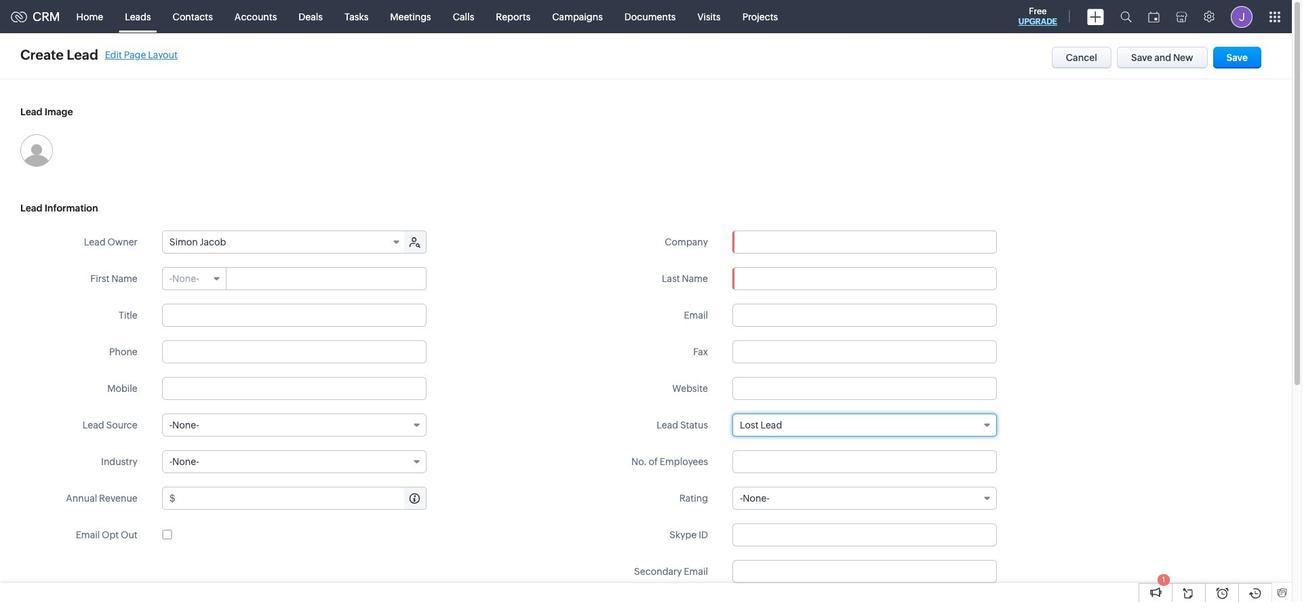 Task type: locate. For each thing, give the bounding box(es) containing it.
None field
[[163, 231, 406, 253], [734, 231, 997, 253], [163, 268, 226, 290], [162, 414, 427, 437], [733, 414, 998, 437], [162, 451, 427, 474], [733, 487, 998, 510], [163, 231, 406, 253], [734, 231, 997, 253], [163, 268, 226, 290], [162, 414, 427, 437], [733, 414, 998, 437], [162, 451, 427, 474], [733, 487, 998, 510]]

create menu element
[[1080, 0, 1113, 33]]

None text field
[[733, 267, 998, 290], [733, 304, 998, 327], [162, 377, 427, 400], [733, 451, 998, 474], [733, 524, 998, 547], [733, 561, 998, 584], [733, 267, 998, 290], [733, 304, 998, 327], [162, 377, 427, 400], [733, 451, 998, 474], [733, 524, 998, 547], [733, 561, 998, 584]]

image image
[[20, 134, 53, 167]]

None text field
[[734, 231, 997, 253], [227, 268, 426, 290], [162, 304, 427, 327], [162, 341, 427, 364], [733, 341, 998, 364], [733, 377, 998, 400], [177, 488, 426, 510], [734, 231, 997, 253], [227, 268, 426, 290], [162, 304, 427, 327], [162, 341, 427, 364], [733, 341, 998, 364], [733, 377, 998, 400], [177, 488, 426, 510]]

search image
[[1121, 11, 1133, 22]]



Task type: describe. For each thing, give the bounding box(es) containing it.
profile element
[[1224, 0, 1262, 33]]

calendar image
[[1149, 11, 1160, 22]]

create menu image
[[1088, 8, 1105, 25]]

logo image
[[11, 11, 27, 22]]

search element
[[1113, 0, 1141, 33]]

profile image
[[1232, 6, 1253, 27]]



Task type: vqa. For each thing, say whether or not it's contained in the screenshot.
The Search Deal Reports text box
no



